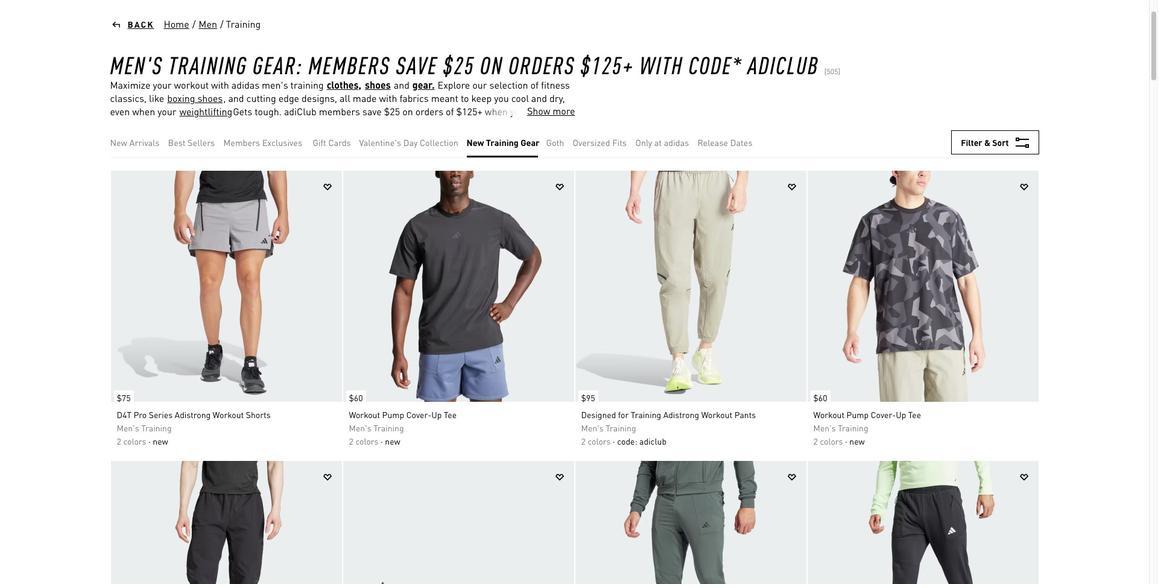 Task type: describe. For each thing, give the bounding box(es) containing it.
on for orders
[[403, 105, 413, 118]]

fabrics
[[400, 92, 429, 104]]

$75
[[117, 392, 131, 403]]

men's training black workout pump cover-up tee image
[[343, 171, 574, 402]]

gear.
[[413, 78, 435, 91]]

[505]
[[825, 67, 841, 76]]

off.
[[212, 118, 225, 131]]

1/30,
[[274, 118, 296, 131]]

0 horizontal spatial with
[[211, 78, 229, 91]]

gear
[[521, 137, 540, 148]]

exclusives
[[262, 137, 302, 148]]

4 2 from the left
[[814, 436, 818, 447]]

with inside , and cutting edge designs, all made with fabrics meant to keep you cool and dry, even when your
[[379, 92, 397, 104]]

2 2 from the left
[[349, 436, 354, 447]]

clothes,
[[327, 78, 361, 91]]

release
[[698, 137, 728, 148]]

$60 link for men's training grey workout pump cover-up tee image
[[808, 384, 831, 405]]

pump for men's training grey workout pump cover-up tee image
[[847, 409, 869, 420]]

back
[[128, 19, 154, 30]]

on for orders
[[480, 49, 503, 80]]

new training gear link
[[467, 136, 540, 149]]

maximize
[[110, 78, 151, 91]]

men's training black designed for training adistrong workout pants image
[[111, 461, 342, 584]]

filter & sort
[[961, 137, 1009, 148]]

new arrivals
[[110, 137, 160, 148]]

new training gear
[[467, 137, 540, 148]]

colors inside d4t pro series adistrong workout shorts men's training 2 colors · new
[[123, 436, 146, 447]]

your inside , and cutting edge designs, all made with fabrics meant to keep you cool and dry, even when your
[[158, 105, 176, 118]]

$125+ inside gets tough. adiclub members save $25 on orders of $125+ when you use the code* adiclub for $25 off. offer ends 1/30, while supplies last. exclusions apply.
[[457, 105, 483, 118]]

2 workout from the left
[[349, 409, 380, 420]]

2 vertical spatial $25
[[194, 118, 209, 131]]

men
[[199, 17, 217, 30]]

training
[[291, 78, 324, 91]]

oversized fits link
[[573, 136, 627, 149]]

only
[[636, 137, 652, 148]]

0 vertical spatial $125+
[[581, 49, 634, 80]]

men's
[[262, 78, 288, 91]]

made
[[353, 92, 377, 104]]

weightlifting link
[[179, 105, 233, 118]]

designed for training adistrong workout pants men's training 2 colors · code: adiclub
[[581, 409, 756, 447]]

designs,
[[302, 92, 337, 104]]

cards
[[328, 137, 351, 148]]

orders
[[509, 49, 575, 80]]

0 horizontal spatial and
[[228, 92, 244, 104]]

best sellers
[[168, 137, 215, 148]]

new for new arrivals
[[110, 137, 127, 148]]

you inside gets tough. adiclub members save $25 on orders of $125+ when you use the code* adiclub for $25 off. offer ends 1/30, while supplies last. exclusions apply.
[[510, 105, 525, 118]]

use
[[528, 105, 543, 118]]

while
[[298, 118, 321, 131]]

· inside designed for training adistrong workout pants men's training 2 colors · code: adiclub
[[613, 436, 615, 447]]

supplies
[[323, 118, 359, 131]]

adiclub inside gets tough. adiclub members save $25 on orders of $125+ when you use the code* adiclub for $25 off. offer ends 1/30, while supplies last. exclusions apply.
[[137, 118, 177, 131]]

classics,
[[110, 92, 147, 104]]

,
[[223, 92, 226, 104]]

0 horizontal spatial shoes
[[198, 92, 223, 104]]

men link
[[198, 17, 218, 31]]

$75 link
[[111, 384, 134, 405]]

explore our selection of fitness classics, like
[[110, 78, 570, 104]]

men's training gear: members save $25 on orders $125+ with code* adiclub [505]
[[110, 49, 841, 80]]

when inside gets tough. adiclub members save $25 on orders of $125+ when you use the code* adiclub for $25 off. offer ends 1/30, while supplies last. exclusions apply.
[[485, 105, 508, 118]]

save
[[363, 105, 382, 118]]

pump for men's training black workout pump cover-up tee image
[[382, 409, 404, 420]]

tee for $60 link for men's training black workout pump cover-up tee image
[[444, 409, 457, 420]]

best
[[168, 137, 186, 148]]

men's inside d4t pro series adistrong workout shorts men's training 2 colors · new
[[117, 422, 139, 433]]

code*
[[110, 118, 135, 131]]

· inside d4t pro series adistrong workout shorts men's training 2 colors · new
[[148, 436, 151, 447]]

like
[[149, 92, 164, 104]]

more
[[553, 104, 575, 117]]

shorts
[[246, 409, 271, 420]]

2 colors from the left
[[356, 436, 379, 447]]

cover- for men's training grey workout pump cover-up tee image
[[871, 409, 896, 420]]

training inside d4t pro series adistrong workout shorts men's training 2 colors · new
[[141, 422, 172, 433]]

$60 for men's training grey workout pump cover-up tee image
[[814, 392, 828, 403]]

our
[[473, 78, 487, 91]]

save
[[396, 49, 438, 80]]

goth link
[[546, 136, 564, 149]]

4 colors from the left
[[820, 436, 843, 447]]

best sellers link
[[168, 136, 215, 149]]

arrivals
[[129, 137, 160, 148]]

oversized
[[573, 137, 610, 148]]

1 horizontal spatial shoes
[[365, 78, 391, 91]]

cover- for men's training black workout pump cover-up tee image
[[406, 409, 432, 420]]

workout inside d4t pro series adistrong workout shorts men's training 2 colors · new
[[213, 409, 244, 420]]

orders
[[416, 105, 444, 118]]

men's training grey pump workout pants image
[[575, 461, 806, 584]]

ends
[[251, 118, 272, 131]]

collection
[[420, 137, 459, 148]]

men's training grey d4t pro series adistrong workout shorts image
[[111, 171, 342, 402]]

$25 for save
[[384, 105, 400, 118]]

, and cutting edge designs, all made with fabrics meant to keep you cool and dry, even when your
[[110, 92, 565, 118]]

gear. link
[[412, 78, 435, 91]]

last.
[[361, 118, 380, 131]]

boxing shoes
[[167, 92, 223, 104]]

valentine's day collection
[[359, 137, 459, 148]]

release dates
[[698, 137, 753, 148]]

gear:
[[253, 49, 303, 80]]

release dates link
[[698, 136, 753, 149]]

even
[[110, 105, 130, 118]]

selection
[[490, 78, 528, 91]]

members exclusives
[[224, 137, 302, 148]]

new for new training gear
[[467, 137, 484, 148]]

2 inside d4t pro series adistrong workout shorts men's training 2 colors · new
[[117, 436, 121, 447]]

colors inside designed for training adistrong workout pants men's training 2 colors · code: adiclub
[[588, 436, 611, 447]]

men's inside designed for training adistrong workout pants men's training 2 colors · code: adiclub
[[581, 422, 604, 433]]

members exclusives link
[[224, 136, 302, 149]]

filter & sort button
[[952, 130, 1039, 154]]

meant
[[431, 92, 459, 104]]

back button
[[110, 18, 154, 30]]

shoes link
[[364, 78, 391, 91]]

cool
[[511, 92, 529, 104]]

workout inside designed for training adistrong workout pants men's training 2 colors · code: adiclub
[[702, 409, 733, 420]]

up for $60 link for men's training black workout pump cover-up tee image
[[432, 409, 442, 420]]

dates
[[731, 137, 753, 148]]

tough.
[[255, 105, 282, 118]]

4 · from the left
[[845, 436, 848, 447]]

adiclub
[[640, 436, 667, 447]]

1 horizontal spatial adiclub
[[748, 49, 819, 80]]



Task type: locate. For each thing, give the bounding box(es) containing it.
1 vertical spatial of
[[446, 105, 454, 118]]

$60 link
[[343, 384, 366, 405], [808, 384, 831, 405]]

1 horizontal spatial when
[[485, 105, 508, 118]]

1 $60 link from the left
[[343, 384, 366, 405]]

0 horizontal spatial cover-
[[406, 409, 432, 420]]

when down like at the top
[[132, 105, 155, 118]]

1 horizontal spatial and
[[394, 78, 410, 91]]

2 inside designed for training adistrong workout pants men's training 2 colors · code: adiclub
[[581, 436, 586, 447]]

2 adistrong from the left
[[664, 409, 699, 420]]

you down 'selection'
[[494, 92, 509, 104]]

$60 link for men's training black workout pump cover-up tee image
[[343, 384, 366, 405]]

of inside explore our selection of fitness classics, like
[[531, 78, 539, 91]]

workout pump cover-up tee men's training 2 colors · new
[[349, 409, 457, 447], [814, 409, 922, 447]]

offer
[[228, 118, 249, 131]]

$25 down weightlifting link
[[194, 118, 209, 131]]

2 tee from the left
[[909, 409, 922, 420]]

adidas up cutting
[[232, 78, 260, 91]]

adistrong up adiclub
[[664, 409, 699, 420]]

1 vertical spatial adiclub
[[137, 118, 177, 131]]

0 horizontal spatial adistrong
[[175, 409, 211, 420]]

0 horizontal spatial $25
[[194, 118, 209, 131]]

up
[[432, 409, 442, 420], [896, 409, 907, 420]]

1 workout pump cover-up tee men's training 2 colors · new from the left
[[349, 409, 457, 447]]

3 colors from the left
[[588, 436, 611, 447]]

gets
[[233, 105, 252, 118]]

·
[[148, 436, 151, 447], [381, 436, 383, 447], [613, 436, 615, 447], [845, 436, 848, 447]]

2 · from the left
[[381, 436, 383, 447]]

1 vertical spatial members
[[224, 137, 260, 148]]

2 $60 link from the left
[[808, 384, 831, 405]]

0 vertical spatial adiclub
[[748, 49, 819, 80]]

clothes, link
[[326, 78, 362, 91]]

1 horizontal spatial new
[[385, 436, 400, 447]]

d4t
[[117, 409, 132, 420]]

1 horizontal spatial adistrong
[[664, 409, 699, 420]]

1 new from the left
[[153, 436, 168, 447]]

valentine's
[[359, 137, 401, 148]]

men's training green designed for training adistrong workout pants image
[[575, 171, 806, 402]]

1 vertical spatial your
[[158, 105, 176, 118]]

new
[[153, 436, 168, 447], [385, 436, 400, 447], [850, 436, 865, 447]]

0 horizontal spatial tee
[[444, 409, 457, 420]]

adiclub
[[748, 49, 819, 80], [137, 118, 177, 131]]

1 horizontal spatial $125+
[[581, 49, 634, 80]]

at
[[655, 137, 662, 148]]

on inside gets tough. adiclub members save $25 on orders of $125+ when you use the code* adiclub for $25 off. offer ends 1/30, while supplies last. exclusions apply.
[[403, 105, 413, 118]]

workout pump cover-up tee men's training 2 colors · new for $60 link for men's training black workout pump cover-up tee image
[[349, 409, 457, 447]]

2 horizontal spatial $25
[[443, 49, 475, 80]]

1 vertical spatial for
[[618, 409, 629, 420]]

when down keep
[[485, 105, 508, 118]]

1 horizontal spatial $60 link
[[808, 384, 831, 405]]

1 horizontal spatial members
[[308, 49, 391, 80]]

1 horizontal spatial cover-
[[871, 409, 896, 420]]

only at adidas link
[[636, 136, 689, 149]]

when inside , and cutting edge designs, all made with fabrics meant to keep you cool and dry, even when your
[[132, 105, 155, 118]]

members up all
[[308, 49, 391, 80]]

on up keep
[[480, 49, 503, 80]]

0 horizontal spatial $125+
[[457, 105, 483, 118]]

3 workout from the left
[[702, 409, 733, 420]]

home
[[164, 17, 189, 30]]

1 horizontal spatial $25
[[384, 105, 400, 118]]

$125+
[[581, 49, 634, 80], [457, 105, 483, 118]]

1 horizontal spatial workout pump cover-up tee men's training 2 colors · new
[[814, 409, 922, 447]]

gift cards link
[[313, 136, 351, 149]]

your down like at the top
[[158, 105, 176, 118]]

exclusions
[[382, 118, 428, 131]]

d4t pro series adistrong workout shorts men's training 2 colors · new
[[117, 409, 271, 447]]

1 vertical spatial you
[[510, 105, 525, 118]]

2 up from the left
[[896, 409, 907, 420]]

2 horizontal spatial new
[[850, 436, 865, 447]]

show more
[[527, 104, 575, 117]]

new right collection at the left of page
[[467, 137, 484, 148]]

tee for $60 link for men's training grey workout pump cover-up tee image
[[909, 409, 922, 420]]

workout pump cover-up tee men's training 2 colors · new for $60 link for men's training grey workout pump cover-up tee image
[[814, 409, 922, 447]]

0 vertical spatial $25
[[443, 49, 475, 80]]

2 $60 from the left
[[814, 392, 828, 403]]

sellers
[[188, 137, 215, 148]]

1 vertical spatial adidas
[[664, 137, 689, 148]]

adidas right at
[[664, 137, 689, 148]]

$25 up exclusions on the top of the page
[[384, 105, 400, 118]]

new inside d4t pro series adistrong workout shorts men's training 2 colors · new
[[153, 436, 168, 447]]

0 horizontal spatial up
[[432, 409, 442, 420]]

1 vertical spatial $25
[[384, 105, 400, 118]]

0 horizontal spatial for
[[179, 118, 191, 131]]

new for $60 link for men's training grey workout pump cover-up tee image
[[850, 436, 865, 447]]

1 · from the left
[[148, 436, 151, 447]]

list containing new arrivals
[[110, 127, 761, 157]]

and up use
[[532, 92, 547, 104]]

0 horizontal spatial pump
[[382, 409, 404, 420]]

0 vertical spatial you
[[494, 92, 509, 104]]

0 horizontal spatial $60
[[349, 392, 363, 403]]

2 workout pump cover-up tee men's training 2 colors · new from the left
[[814, 409, 922, 447]]

3 new from the left
[[850, 436, 865, 447]]

for inside designed for training adistrong workout pants men's training 2 colors · code: adiclub
[[618, 409, 629, 420]]

1 horizontal spatial new
[[467, 137, 484, 148]]

show
[[527, 104, 550, 117]]

$60
[[349, 392, 363, 403], [814, 392, 828, 403]]

designed
[[581, 409, 616, 420]]

3 · from the left
[[613, 436, 615, 447]]

0 horizontal spatial adidas
[[232, 78, 260, 91]]

with up ,
[[211, 78, 229, 91]]

maximize your workout with adidas men's training clothes, shoes and gear.
[[110, 78, 435, 91]]

4 workout from the left
[[814, 409, 845, 420]]

1 tee from the left
[[444, 409, 457, 420]]

1 vertical spatial $125+
[[457, 105, 483, 118]]

adistrong inside d4t pro series adistrong workout shorts men's training 2 colors · new
[[175, 409, 211, 420]]

1 $60 from the left
[[349, 392, 363, 403]]

0 horizontal spatial workout pump cover-up tee men's training 2 colors · new
[[349, 409, 457, 447]]

0 horizontal spatial new
[[110, 137, 127, 148]]

1 up from the left
[[432, 409, 442, 420]]

oversized fits
[[573, 137, 627, 148]]

3 2 from the left
[[581, 436, 586, 447]]

pro
[[134, 409, 147, 420]]

0 horizontal spatial $60 link
[[343, 384, 366, 405]]

gift
[[313, 137, 326, 148]]

1 horizontal spatial adidas
[[664, 137, 689, 148]]

on
[[480, 49, 503, 80], [403, 105, 413, 118]]

1 horizontal spatial on
[[480, 49, 503, 80]]

for up best sellers
[[179, 118, 191, 131]]

adiclub left [505]
[[748, 49, 819, 80]]

shoes up made
[[365, 78, 391, 91]]

1 horizontal spatial tee
[[909, 409, 922, 420]]

1 workout from the left
[[213, 409, 244, 420]]

colors
[[123, 436, 146, 447], [356, 436, 379, 447], [588, 436, 611, 447], [820, 436, 843, 447]]

code*
[[689, 49, 742, 80]]

1 horizontal spatial pump
[[847, 409, 869, 420]]

training
[[226, 17, 261, 30], [168, 49, 247, 80], [486, 137, 519, 148], [631, 409, 661, 420], [141, 422, 172, 433], [374, 422, 404, 433], [606, 422, 636, 433], [838, 422, 869, 433]]

valentine's day collection link
[[359, 136, 459, 149]]

2 new from the left
[[467, 137, 484, 148]]

fitness
[[541, 78, 570, 91]]

$125+ right fitness
[[581, 49, 634, 80]]

members
[[308, 49, 391, 80], [224, 137, 260, 148]]

1 2 from the left
[[117, 436, 121, 447]]

you
[[494, 92, 509, 104], [510, 105, 525, 118]]

training green dropset 2 training shoes image
[[343, 461, 574, 584]]

only at adidas
[[636, 137, 689, 148]]

new down code*
[[110, 137, 127, 148]]

1 cover- from the left
[[406, 409, 432, 420]]

1 vertical spatial on
[[403, 105, 413, 118]]

1 pump from the left
[[382, 409, 404, 420]]

1 horizontal spatial up
[[896, 409, 907, 420]]

and up fabrics
[[394, 78, 410, 91]]

1 horizontal spatial $60
[[814, 392, 828, 403]]

1 vertical spatial shoes
[[198, 92, 223, 104]]

the
[[545, 105, 559, 118]]

men's
[[110, 49, 163, 80], [117, 422, 139, 433], [349, 422, 372, 433], [581, 422, 604, 433], [814, 422, 836, 433]]

1 horizontal spatial for
[[618, 409, 629, 420]]

on up exclusions on the top of the page
[[403, 105, 413, 118]]

cutting
[[247, 92, 276, 104]]

0 horizontal spatial of
[[446, 105, 454, 118]]

home link
[[163, 17, 190, 31]]

$60 for men's training black workout pump cover-up tee image
[[349, 392, 363, 403]]

pants
[[735, 409, 756, 420]]

apply.
[[430, 118, 455, 131]]

0 vertical spatial of
[[531, 78, 539, 91]]

members
[[319, 105, 360, 118]]

you down cool
[[510, 105, 525, 118]]

men's training grey workout pump cover-up tee image
[[808, 171, 1039, 402]]

of
[[531, 78, 539, 91], [446, 105, 454, 118]]

day
[[404, 137, 418, 148]]

2 horizontal spatial and
[[532, 92, 547, 104]]

$95
[[581, 392, 595, 403]]

$125+ down to
[[457, 105, 483, 118]]

0 vertical spatial your
[[153, 78, 172, 91]]

you inside , and cutting edge designs, all made with fabrics meant to keep you cool and dry, even when your
[[494, 92, 509, 104]]

of down meant
[[446, 105, 454, 118]]

filter
[[961, 137, 983, 148]]

workout
[[174, 78, 209, 91]]

2 horizontal spatial with
[[640, 49, 683, 80]]

gift cards
[[313, 137, 351, 148]]

adidas inside list
[[664, 137, 689, 148]]

$95 link
[[575, 384, 598, 405]]

when
[[132, 105, 155, 118], [485, 105, 508, 118]]

0 horizontal spatial on
[[403, 105, 413, 118]]

adistrong inside designed for training adistrong workout pants men's training 2 colors · code: adiclub
[[664, 409, 699, 420]]

and
[[394, 78, 410, 91], [228, 92, 244, 104], [532, 92, 547, 104]]

with
[[640, 49, 683, 80], [211, 78, 229, 91], [379, 92, 397, 104]]

adistrong for series
[[175, 409, 211, 420]]

for inside gets tough. adiclub members save $25 on orders of $125+ when you use the code* adiclub for $25 off. offer ends 1/30, while supplies last. exclusions apply.
[[179, 118, 191, 131]]

all
[[340, 92, 350, 104]]

1 adistrong from the left
[[175, 409, 211, 420]]

$25 for save
[[443, 49, 475, 80]]

0 vertical spatial members
[[308, 49, 391, 80]]

weightlifting
[[180, 105, 232, 118]]

adistrong right "series"
[[175, 409, 211, 420]]

0 horizontal spatial members
[[224, 137, 260, 148]]

of left fitness
[[531, 78, 539, 91]]

2 pump from the left
[[847, 409, 869, 420]]

tee
[[444, 409, 457, 420], [909, 409, 922, 420]]

of inside gets tough. adiclub members save $25 on orders of $125+ when you use the code* adiclub for $25 off. offer ends 1/30, while supplies last. exclusions apply.
[[446, 105, 454, 118]]

1 new from the left
[[110, 137, 127, 148]]

fits
[[613, 137, 627, 148]]

code:
[[617, 436, 638, 447]]

for
[[179, 118, 191, 131], [618, 409, 629, 420]]

and right ,
[[228, 92, 244, 104]]

for right designed
[[618, 409, 629, 420]]

1 horizontal spatial of
[[531, 78, 539, 91]]

2
[[117, 436, 121, 447], [349, 436, 354, 447], [581, 436, 586, 447], [814, 436, 818, 447]]

0 horizontal spatial adiclub
[[137, 118, 177, 131]]

up for $60 link for men's training grey workout pump cover-up tee image
[[896, 409, 907, 420]]

adiclub
[[284, 105, 317, 118]]

1 horizontal spatial with
[[379, 92, 397, 104]]

2 when from the left
[[485, 105, 508, 118]]

your up like at the top
[[153, 78, 172, 91]]

2 new from the left
[[385, 436, 400, 447]]

2 cover- from the left
[[871, 409, 896, 420]]

1 when from the left
[[132, 105, 155, 118]]

adistrong for training
[[664, 409, 699, 420]]

workout
[[213, 409, 244, 420], [349, 409, 380, 420], [702, 409, 733, 420], [814, 409, 845, 420]]

list
[[110, 127, 761, 157]]

1 horizontal spatial you
[[510, 105, 525, 118]]

with left code*
[[640, 49, 683, 80]]

your
[[153, 78, 172, 91], [158, 105, 176, 118]]

1 colors from the left
[[123, 436, 146, 447]]

0 vertical spatial shoes
[[365, 78, 391, 91]]

0 vertical spatial on
[[480, 49, 503, 80]]

shoes up the weightlifting
[[198, 92, 223, 104]]

0 horizontal spatial you
[[494, 92, 509, 104]]

goth
[[546, 137, 564, 148]]

series
[[149, 409, 173, 420]]

0 vertical spatial adidas
[[232, 78, 260, 91]]

cover-
[[406, 409, 432, 420], [871, 409, 896, 420]]

boxing
[[167, 92, 195, 104]]

men's training black pump workout pants image
[[808, 461, 1039, 584]]

members down offer
[[224, 137, 260, 148]]

0 horizontal spatial when
[[132, 105, 155, 118]]

boxing shoes link
[[167, 92, 223, 104]]

with down shoes link
[[379, 92, 397, 104]]

new for $60 link for men's training black workout pump cover-up tee image
[[385, 436, 400, 447]]

adiclub up arrivals
[[137, 118, 177, 131]]

$25 up to
[[443, 49, 475, 80]]

0 horizontal spatial new
[[153, 436, 168, 447]]

0 vertical spatial for
[[179, 118, 191, 131]]



Task type: vqa. For each thing, say whether or not it's contained in the screenshot.
new within D4T PRO SERIES ADISTRONG WORKOUT SHORTS MEN'S TRAINING 2 COLORS · NEW
yes



